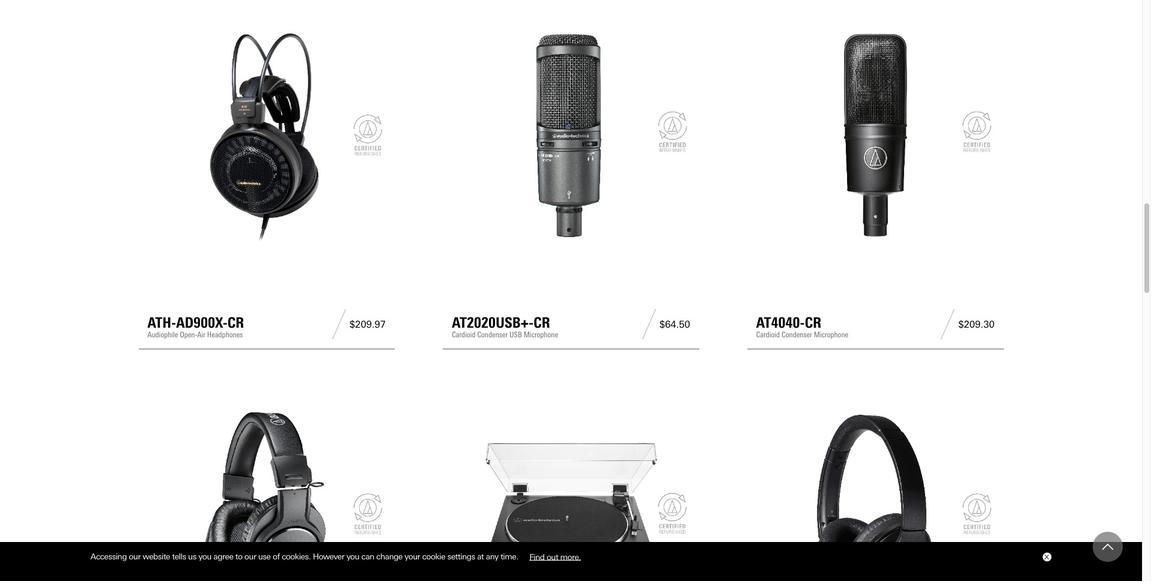 Task type: vqa. For each thing, say whether or not it's contained in the screenshot.


Task type: describe. For each thing, give the bounding box(es) containing it.
at4040 cr image
[[756, 16, 995, 255]]

usb
[[510, 331, 522, 340]]

can
[[361, 552, 374, 562]]

of
[[273, 552, 280, 562]]

cr for at4040-
[[805, 314, 822, 332]]

condenser for at4040-
[[782, 331, 812, 340]]

at2020usb+-
[[452, 314, 534, 332]]

2 our from the left
[[244, 552, 256, 562]]

cr for at2020usb+-
[[534, 314, 550, 332]]

headphones
[[207, 331, 243, 340]]

open-
[[180, 331, 197, 340]]

arrow up image
[[1103, 542, 1113, 553]]

cross image
[[1044, 555, 1049, 560]]

condenser for at2020usb+-
[[477, 331, 508, 340]]

find out more. link
[[520, 548, 590, 566]]

at4040-
[[756, 314, 805, 332]]

accessing our website tells us you agree to our use of cookies. however you can change your cookie settings at any time.
[[90, 552, 520, 562]]

1 our from the left
[[129, 552, 141, 562]]

ath m20x cr image
[[148, 396, 386, 582]]

at4040-cr cardioid condenser microphone
[[756, 314, 849, 340]]

find out more.
[[529, 552, 581, 562]]

microphone inside at4040-cr cardioid condenser microphone
[[814, 331, 849, 340]]

at
[[477, 552, 484, 562]]

$64.50
[[660, 319, 690, 330]]

ath-ad900x-cr audiophile open-air headphones
[[148, 314, 244, 340]]

more.
[[560, 552, 581, 562]]

us
[[188, 552, 196, 562]]

ath ad900x cr image
[[148, 16, 386, 255]]

ath anc900bt cr image
[[756, 396, 995, 582]]

microphone inside at2020usb+-cr cardioid condenser usb microphone
[[524, 331, 558, 340]]

tells
[[172, 552, 186, 562]]

divider line image for at2020usb+-cr
[[639, 310, 660, 340]]

agree
[[214, 552, 233, 562]]



Task type: locate. For each thing, give the bounding box(es) containing it.
0 horizontal spatial our
[[129, 552, 141, 562]]

at2020usb+ cr image
[[452, 16, 690, 255]]

2 cardioid from the left
[[756, 331, 780, 340]]

2 divider line image from the left
[[639, 310, 660, 340]]

cardioid inside at4040-cr cardioid condenser microphone
[[756, 331, 780, 340]]

use
[[258, 552, 271, 562]]

settings
[[447, 552, 475, 562]]

our
[[129, 552, 141, 562], [244, 552, 256, 562]]

2 horizontal spatial divider line image
[[938, 310, 959, 340]]

2 you from the left
[[347, 552, 359, 562]]

however
[[313, 552, 344, 562]]

cardioid inside at2020usb+-cr cardioid condenser usb microphone
[[452, 331, 476, 340]]

microphone
[[524, 331, 558, 340], [814, 331, 849, 340]]

ad900x-
[[176, 314, 228, 332]]

air
[[197, 331, 205, 340]]

cookies.
[[282, 552, 311, 562]]

3 divider line image from the left
[[938, 310, 959, 340]]

1 horizontal spatial divider line image
[[639, 310, 660, 340]]

change
[[376, 552, 403, 562]]

find
[[529, 552, 545, 562]]

1 horizontal spatial microphone
[[814, 331, 849, 340]]

1 condenser from the left
[[477, 331, 508, 340]]

our right to
[[244, 552, 256, 562]]

3 cr from the left
[[805, 314, 822, 332]]

microphone right at4040-
[[814, 331, 849, 340]]

1 divider line image from the left
[[329, 310, 350, 340]]

cardioid for at4040-cr
[[756, 331, 780, 340]]

you
[[199, 552, 211, 562], [347, 552, 359, 562]]

accessing
[[90, 552, 127, 562]]

cardioid for at2020usb+-cr
[[452, 331, 476, 340]]

$209.30
[[959, 319, 995, 330]]

0 horizontal spatial cardioid
[[452, 331, 476, 340]]

condenser inside at4040-cr cardioid condenser microphone
[[782, 331, 812, 340]]

0 horizontal spatial microphone
[[524, 331, 558, 340]]

at2020usb+-cr cardioid condenser usb microphone
[[452, 314, 558, 340]]

2 condenser from the left
[[782, 331, 812, 340]]

website
[[143, 552, 170, 562]]

any
[[486, 552, 499, 562]]

you left can
[[347, 552, 359, 562]]

to
[[235, 552, 242, 562]]

1 cr from the left
[[228, 314, 244, 332]]

cookie
[[422, 552, 445, 562]]

1 you from the left
[[199, 552, 211, 562]]

cr
[[228, 314, 244, 332], [534, 314, 550, 332], [805, 314, 822, 332]]

0 horizontal spatial you
[[199, 552, 211, 562]]

0 horizontal spatial condenser
[[477, 331, 508, 340]]

divider line image
[[329, 310, 350, 340], [639, 310, 660, 340], [938, 310, 959, 340]]

1 horizontal spatial cardioid
[[756, 331, 780, 340]]

1 microphone from the left
[[524, 331, 558, 340]]

at lp60x gm cr image
[[452, 396, 690, 582]]

1 horizontal spatial our
[[244, 552, 256, 562]]

ath-
[[148, 314, 176, 332]]

cr inside ath-ad900x-cr audiophile open-air headphones
[[228, 314, 244, 332]]

1 horizontal spatial you
[[347, 552, 359, 562]]

microphone right usb
[[524, 331, 558, 340]]

1 cardioid from the left
[[452, 331, 476, 340]]

cardioid
[[452, 331, 476, 340], [756, 331, 780, 340]]

2 microphone from the left
[[814, 331, 849, 340]]

2 cr from the left
[[534, 314, 550, 332]]

0 horizontal spatial cr
[[228, 314, 244, 332]]

time.
[[501, 552, 518, 562]]

cr inside at2020usb+-cr cardioid condenser usb microphone
[[534, 314, 550, 332]]

your
[[405, 552, 420, 562]]

audiophile
[[148, 331, 178, 340]]

condenser inside at2020usb+-cr cardioid condenser usb microphone
[[477, 331, 508, 340]]

1 horizontal spatial cr
[[534, 314, 550, 332]]

$209.97
[[350, 319, 386, 330]]

2 horizontal spatial cr
[[805, 314, 822, 332]]

divider line image for at4040-cr
[[938, 310, 959, 340]]

condenser
[[477, 331, 508, 340], [782, 331, 812, 340]]

cr inside at4040-cr cardioid condenser microphone
[[805, 314, 822, 332]]

out
[[547, 552, 558, 562]]

our left website
[[129, 552, 141, 562]]

1 horizontal spatial condenser
[[782, 331, 812, 340]]

divider line image for ath-ad900x-cr
[[329, 310, 350, 340]]

0 horizontal spatial divider line image
[[329, 310, 350, 340]]

you right us
[[199, 552, 211, 562]]



